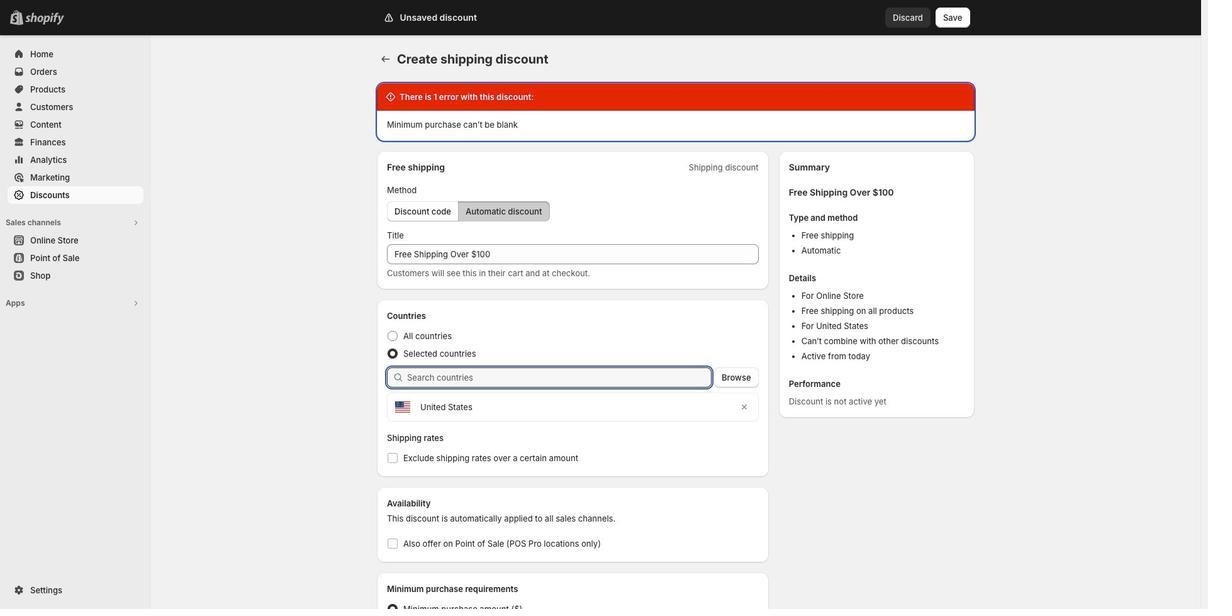 Task type: locate. For each thing, give the bounding box(es) containing it.
shopify image
[[25, 13, 64, 25]]

Search countries text field
[[407, 368, 712, 388]]

None text field
[[387, 244, 759, 264]]



Task type: vqa. For each thing, say whether or not it's contained in the screenshot.
text field
yes



